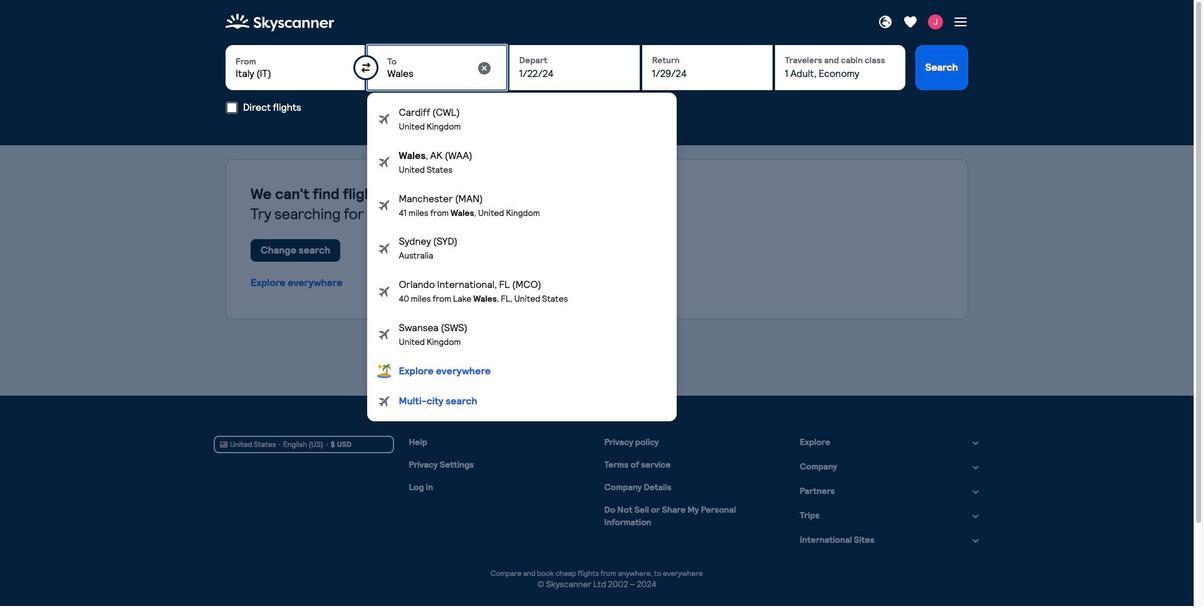 Task type: describe. For each thing, give the bounding box(es) containing it.
rtl support__ntfhm image for manchester (man) 41 miles from wales, united kingdom element
[[378, 198, 392, 213]]

manchester (man) 41 miles from wales, united kingdom element
[[368, 184, 677, 227]]

orlando international, fl (mco) 40 miles from lake wales, fl, united states element
[[368, 270, 677, 313]]

multi-city search element
[[368, 387, 677, 417]]

sydney (syd) australia element
[[368, 227, 677, 270]]

regional settings image
[[878, 14, 893, 29]]

Direct flights checkbox
[[226, 102, 238, 114]]

saved flights image
[[903, 14, 918, 29]]

explore everywhere element
[[368, 357, 677, 387]]

rtl support__ntfhm image for sydney (syd) australia element
[[378, 241, 392, 256]]

rtl support__ntfhm image for swansea (sws) united kingdom element
[[378, 327, 392, 343]]

. enter your destination, or choose from the options below element
[[368, 45, 507, 90]]

swap origin and destination image
[[361, 63, 371, 73]]

country, city or airport text field inside . enter your destination, or choose from the options below element
[[388, 67, 477, 80]]

wales, ak (waa) united states element
[[368, 141, 677, 184]]



Task type: locate. For each thing, give the bounding box(es) containing it.
rtl support__ntfhm image inside manchester (man) 41 miles from wales, united kingdom element
[[378, 198, 392, 213]]

4 rtl support__ntfhm image from the top
[[378, 327, 392, 343]]

2 rtl support__ntfhm image from the top
[[378, 241, 392, 256]]

3 rtl support__ntfhm image from the top
[[378, 284, 392, 299]]

rtl support__ntfhm image inside multi-city search element
[[378, 394, 392, 409]]

cardiff (cwl) united kingdom element
[[368, 98, 677, 141]]

0 vertical spatial rtl support__ntfhm image
[[378, 112, 392, 127]]

swansea (sws) united kingdom element
[[368, 313, 677, 357]]

2 country, city or airport text field from the left
[[388, 67, 477, 80]]

skyscanner home image
[[226, 10, 334, 35]]

6 rtl support__ntfhm image from the top
[[378, 394, 392, 409]]

Country, city or airport text field
[[236, 67, 355, 80], [388, 67, 477, 80]]

1 country, city or airport text field from the left
[[236, 67, 355, 80]]

1 rtl support__ntfhm image from the top
[[378, 155, 392, 170]]

rtl support__ntfhm image for explore everywhere element
[[378, 364, 392, 379]]

rtl support__ntfhm image inside cardiff (cwl) united kingdom 'element'
[[378, 112, 392, 127]]

rtl support__ntfhm image for orlando international, fl (mco) 40 miles from lake wales, fl, united states element
[[378, 284, 392, 299]]

rtl support__ntfhm image for cardiff (cwl) united kingdom 'element'
[[378, 112, 392, 127]]

5 rtl support__ntfhm image from the top
[[378, 364, 392, 379]]

open menu image
[[953, 14, 969, 29]]

us image
[[220, 442, 228, 448]]

rtl support__ntfhm image
[[378, 112, 392, 127], [378, 198, 392, 213]]

rtl support__ntfhm image inside explore everywhere element
[[378, 364, 392, 379]]

profile image
[[928, 14, 943, 29]]

rtl support__ntfhm image inside sydney (syd) australia element
[[378, 241, 392, 256]]

2 rtl support__ntfhm image from the top
[[378, 198, 392, 213]]

1 rtl support__ntfhm image from the top
[[378, 112, 392, 127]]

rtl support__ntfhm image
[[378, 155, 392, 170], [378, 241, 392, 256], [378, 284, 392, 299], [378, 327, 392, 343], [378, 364, 392, 379], [378, 394, 392, 409]]

rtl support__ntfhm image inside wales, ak (waa) united states element
[[378, 155, 392, 170]]

rtl support__ntfhm image for wales, ak (waa) united states element
[[378, 155, 392, 170]]

1 horizontal spatial country, city or airport text field
[[388, 67, 477, 80]]

rtl support__ntfhm image inside swansea (sws) united kingdom element
[[378, 327, 392, 343]]

rtl support__ntfhm image for multi-city search element
[[378, 394, 392, 409]]

rtl support__ntfhm image inside orlando international, fl (mco) 40 miles from lake wales, fl, united states element
[[378, 284, 392, 299]]

0 horizontal spatial country, city or airport text field
[[236, 67, 355, 80]]

1 vertical spatial rtl support__ntfhm image
[[378, 198, 392, 213]]

list box
[[368, 93, 677, 422]]



Task type: vqa. For each thing, say whether or not it's contained in the screenshot.
rtl support__NTFhM image corresponding to "Wales, AK (WAA) United States" 'element'
yes



